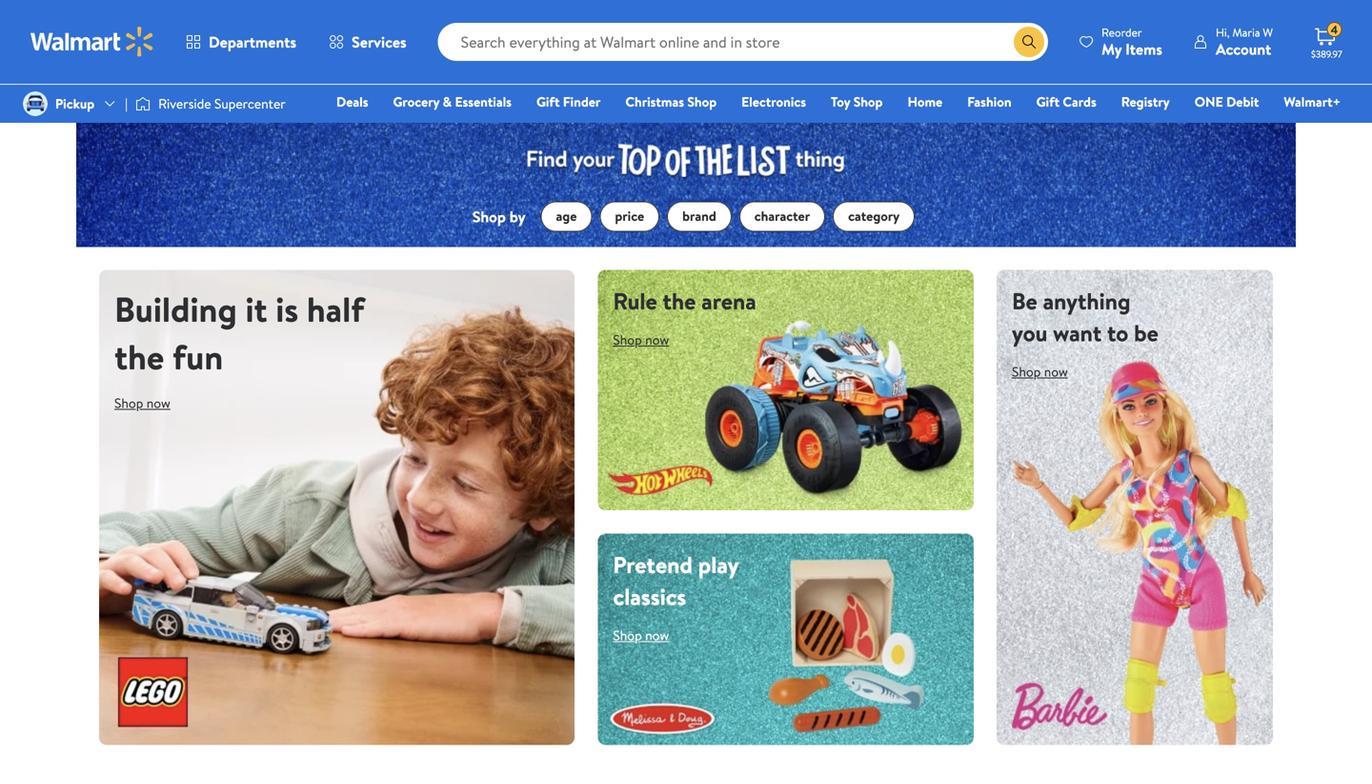 Task type: vqa. For each thing, say whether or not it's contained in the screenshot.
"Kendall"
no



Task type: locate. For each thing, give the bounding box(es) containing it.
category
[[848, 207, 900, 226]]

brand button
[[667, 201, 732, 232]]

services
[[352, 31, 407, 52]]

now for pretend play classics
[[645, 627, 669, 646]]

grocery
[[393, 92, 440, 111]]

now
[[645, 331, 669, 349], [1044, 363, 1068, 381], [147, 394, 171, 413], [645, 627, 669, 646]]

gift for gift finder
[[537, 92, 560, 111]]

rule the arena
[[613, 285, 757, 317]]

shop now for pretend play classics
[[613, 627, 669, 646]]

gift left cards at the right of page
[[1037, 92, 1060, 111]]

w
[[1263, 24, 1273, 41]]

shop now for be anything you want to be
[[1012, 363, 1068, 381]]

1 horizontal spatial gift
[[1037, 92, 1060, 111]]

hi,
[[1216, 24, 1230, 41]]

building it is half the fun
[[114, 285, 365, 381]]

0 horizontal spatial the
[[114, 333, 164, 381]]

shop hot wheels image
[[598, 270, 974, 511]]

you
[[1012, 317, 1048, 349]]

toy shop
[[831, 92, 883, 111]]

shop inside the 'toy shop' link
[[854, 92, 883, 111]]

fashion link
[[959, 92, 1020, 112]]

account
[[1216, 39, 1272, 60]]

toy
[[831, 92, 851, 111]]

1 horizontal spatial the
[[663, 285, 696, 317]]

reorder
[[1102, 24, 1142, 41]]

$389.97
[[1312, 48, 1343, 61]]

the inside building it is half the fun
[[114, 333, 164, 381]]

shop inside christmas shop link
[[688, 92, 717, 111]]

riverside
[[158, 94, 211, 113]]

4
[[1331, 22, 1338, 38]]

is
[[276, 285, 299, 333]]

shop now for building it is half the fun
[[114, 394, 171, 413]]

shop now link
[[613, 325, 685, 355], [1012, 357, 1084, 387], [114, 388, 186, 419], [613, 621, 685, 651]]

gift
[[537, 92, 560, 111], [1037, 92, 1060, 111]]

classics
[[613, 581, 687, 613]]

&
[[443, 92, 452, 111]]

the right rule
[[663, 285, 696, 317]]

the left fun
[[114, 333, 164, 381]]

registry
[[1122, 92, 1170, 111]]

price
[[615, 207, 645, 226]]

walmart+
[[1284, 92, 1341, 111]]

shop by
[[473, 206, 526, 227]]

shop now
[[613, 331, 669, 349], [1012, 363, 1068, 381], [114, 394, 171, 413], [613, 627, 669, 646]]

shop
[[688, 92, 717, 111], [854, 92, 883, 111], [473, 206, 506, 227], [613, 331, 642, 349], [1012, 363, 1041, 381], [114, 394, 143, 413], [613, 627, 642, 646]]

shop now link down you
[[1012, 357, 1084, 387]]

gift left the finder on the top left of the page
[[537, 92, 560, 111]]

character
[[755, 207, 810, 226]]

play
[[698, 549, 739, 581]]

gift finder
[[537, 92, 601, 111]]

arena
[[702, 285, 757, 317]]

1 vertical spatial the
[[114, 333, 164, 381]]

shop now link down fun
[[114, 388, 186, 419]]

to
[[1108, 317, 1129, 349]]

supercenter
[[214, 94, 286, 113]]

anything
[[1043, 285, 1131, 317]]

 image
[[135, 94, 151, 113]]

gift cards
[[1037, 92, 1097, 111]]

age
[[556, 207, 577, 226]]

home
[[908, 92, 943, 111]]

age button
[[541, 201, 592, 232]]

christmas shop
[[626, 92, 717, 111]]

the
[[663, 285, 696, 317], [114, 333, 164, 381]]

Walmart Site-Wide search field
[[438, 23, 1049, 61]]

be anything you want to be
[[1012, 285, 1159, 349]]

hi, maria w account
[[1216, 24, 1273, 60]]

1 gift from the left
[[537, 92, 560, 111]]

shop now link down rule
[[613, 325, 685, 355]]

registry link
[[1113, 92, 1179, 112]]

one debit
[[1195, 92, 1259, 111]]

building
[[114, 285, 237, 333]]

0 horizontal spatial gift
[[537, 92, 560, 111]]

0 vertical spatial the
[[663, 285, 696, 317]]

 image
[[23, 92, 48, 116]]

2 gift from the left
[[1037, 92, 1060, 111]]

fashion
[[968, 92, 1012, 111]]

it
[[245, 285, 267, 333]]

shop now link down classics
[[613, 621, 685, 651]]

shop now for rule the arena
[[613, 331, 669, 349]]

grocery & essentials
[[393, 92, 512, 111]]



Task type: describe. For each thing, give the bounding box(es) containing it.
walmart+ link
[[1276, 92, 1350, 112]]

find your top of the list thing image
[[503, 123, 869, 186]]

departments button
[[170, 19, 313, 65]]

deals
[[337, 92, 368, 111]]

shop now link for building it is half the fun
[[114, 388, 186, 419]]

now for be anything you want to be
[[1044, 363, 1068, 381]]

finder
[[563, 92, 601, 111]]

be
[[1012, 285, 1038, 317]]

character button
[[739, 201, 826, 232]]

brand
[[683, 207, 717, 226]]

toy shop link
[[823, 92, 892, 112]]

deals link
[[328, 92, 377, 112]]

one debit link
[[1186, 92, 1268, 112]]

shop now link for rule the arena
[[613, 325, 685, 355]]

debit
[[1227, 92, 1259, 111]]

christmas
[[626, 92, 684, 111]]

now for building it is half the fun
[[147, 394, 171, 413]]

gift for gift cards
[[1037, 92, 1060, 111]]

shop lego image
[[99, 270, 575, 746]]

shop now link for pretend play classics
[[613, 621, 685, 651]]

electronics
[[742, 92, 806, 111]]

shop now link for be anything you want to be
[[1012, 357, 1084, 387]]

grocery & essentials link
[[385, 92, 520, 112]]

half
[[307, 285, 365, 333]]

one
[[1195, 92, 1224, 111]]

be
[[1134, 317, 1159, 349]]

pretend play classics
[[613, 549, 739, 613]]

gift finder link
[[528, 92, 609, 112]]

walmart image
[[31, 27, 154, 57]]

home link
[[899, 92, 951, 112]]

riverside supercenter
[[158, 94, 286, 113]]

my
[[1102, 39, 1122, 60]]

cards
[[1063, 92, 1097, 111]]

price button
[[600, 201, 660, 232]]

by
[[510, 206, 526, 227]]

pretend
[[613, 549, 693, 581]]

pickup
[[55, 94, 95, 113]]

items
[[1126, 39, 1163, 60]]

category button
[[833, 201, 915, 232]]

shop barbie image
[[997, 270, 1273, 746]]

services button
[[313, 19, 423, 65]]

rule
[[613, 285, 657, 317]]

christmas shop link
[[617, 92, 725, 112]]

shop melissa and doug image
[[598, 534, 974, 746]]

search icon image
[[1022, 34, 1037, 50]]

electronics link
[[733, 92, 815, 112]]

departments
[[209, 31, 297, 52]]

gift cards link
[[1028, 92, 1105, 112]]

maria
[[1233, 24, 1261, 41]]

essentials
[[455, 92, 512, 111]]

Search search field
[[438, 23, 1049, 61]]

now for rule the arena
[[645, 331, 669, 349]]

want
[[1053, 317, 1102, 349]]

fun
[[172, 333, 223, 381]]

reorder my items
[[1102, 24, 1163, 60]]

|
[[125, 94, 128, 113]]



